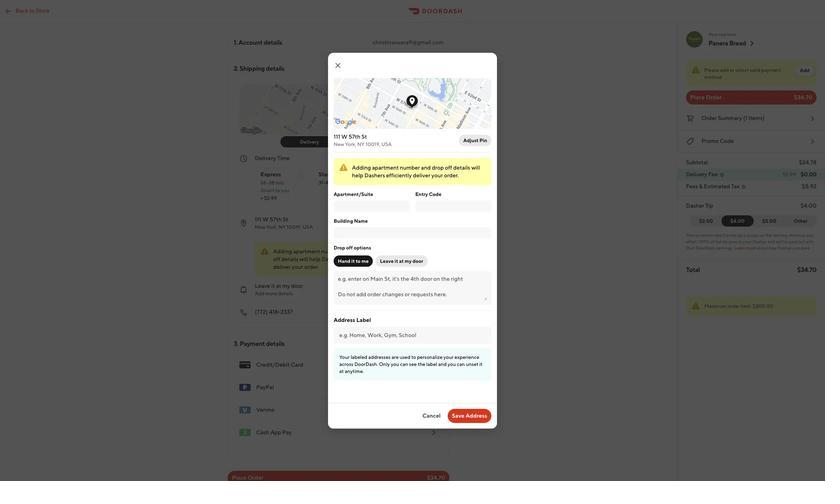 Task type: locate. For each thing, give the bounding box(es) containing it.
0 vertical spatial adding
[[352, 164, 371, 171]]

0 horizontal spatial dasher
[[686, 202, 704, 209]]

it right hand
[[351, 258, 355, 264]]

add new payment method image left save
[[429, 406, 438, 414]]

and up hand
[[342, 248, 352, 255]]

0 horizontal spatial at
[[276, 283, 281, 289]]

usa for 111 w 57th st new york, ny 10019, usa
[[381, 141, 392, 147]]

adding down 111 w 57th st new york,  ny 10019,  usa
[[273, 248, 292, 255]]

drop up hand it to me at the bottom left of the page
[[353, 248, 365, 255]]

0 vertical spatial pm-
[[404, 155, 416, 162]]

drop up entry code
[[432, 164, 444, 171]]

to right direct
[[275, 188, 280, 193]]

method
[[704, 74, 722, 80]]

leave
[[380, 258, 394, 264], [255, 283, 270, 289]]

order. right "later"
[[444, 172, 459, 179]]

usa inside 111 w 57th st new york, ny 10019, usa
[[381, 141, 392, 147]]

1 horizontal spatial leave
[[380, 258, 394, 264]]

1 vertical spatial dashers
[[778, 245, 793, 251]]

off
[[445, 164, 452, 171], [346, 245, 353, 250], [273, 256, 280, 263]]

0 vertical spatial off
[[445, 164, 452, 171]]

leave for leave it at my door add more details
[[255, 283, 270, 289]]

option group
[[255, 162, 438, 205]]

leave up the (772)
[[255, 283, 270, 289]]

the right the see
[[418, 361, 425, 367]]

leave inside leave it at my door add more details
[[255, 283, 270, 289]]

deliver up leave it at my door add more details
[[273, 264, 291, 270]]

0 vertical spatial dasher
[[686, 202, 704, 209]]

Address Label text field
[[339, 331, 486, 339]]

add new payment method image for credit/debit card
[[429, 361, 438, 369]]

drop for adding apartment number and drop off details will help dashers efficiently deliver your order. status within the dialog
[[432, 164, 444, 171]]

apartment up schedule
[[372, 164, 399, 171]]

1 vertical spatial usa
[[303, 224, 313, 230]]

111 down +
[[255, 216, 261, 223]]

dasher up goes
[[723, 233, 737, 238]]

1 horizontal spatial apartment
[[372, 164, 399, 171]]

0 horizontal spatial will
[[300, 256, 308, 263]]

will inside the recommended dasher tip is based on the delivery distance and effort. 100% of the tip goes to your dasher, and will be paid out with their doordash earnings.
[[776, 239, 782, 244]]

1 horizontal spatial add
[[800, 68, 810, 73]]

0 horizontal spatial my
[[282, 283, 290, 289]]

$4.00 button
[[722, 215, 754, 227]]

your right "later"
[[432, 172, 443, 179]]

it for leave it at my door add more details
[[271, 283, 275, 289]]

1 vertical spatial 4:40
[[410, 180, 421, 186]]

11/27 4:20 pm-4:40 pm up for
[[377, 155, 438, 162]]

new down +
[[255, 224, 265, 230]]

add new payment method image
[[429, 406, 438, 414], [429, 428, 438, 437]]

0 horizontal spatial you
[[281, 188, 289, 193]]

deliver right for
[[413, 172, 430, 179]]

1 vertical spatial code
[[429, 191, 442, 197]]

will for adding apartment number and drop off details will help dashers efficiently deliver your order. status within the dialog
[[471, 164, 480, 171]]

address left label
[[334, 317, 355, 323]]

used
[[400, 354, 410, 360]]

none radio containing schedule for later
[[371, 168, 437, 205]]

111 for 111 w 57th st new york,  ny 10019,  usa
[[255, 216, 261, 223]]

options
[[354, 245, 371, 250]]

11/27 inside option group
[[377, 180, 388, 186]]

adding for the bottom adding apartment number and drop off details will help dashers efficiently deliver your order. status
[[273, 248, 292, 255]]

add up the (772)
[[255, 291, 264, 296]]

Other button
[[785, 215, 817, 227]]

1 horizontal spatial dashers
[[364, 172, 385, 179]]

w down +
[[263, 216, 269, 223]]

drop inside dialog
[[432, 164, 444, 171]]

0 vertical spatial york,
[[345, 141, 356, 147]]

delivery inside delivery option
[[300, 139, 319, 145]]

0 vertical spatial dashers
[[364, 172, 385, 179]]

0 horizontal spatial off
[[273, 256, 280, 263]]

credit/debit
[[256, 362, 290, 368]]

new for 111 w 57th st new york, ny 10019, usa
[[334, 141, 344, 147]]

at down address
[[399, 258, 404, 264]]

w for 111 w 57th st new york, ny 10019, usa
[[341, 133, 347, 140]]

your
[[709, 32, 718, 37], [339, 354, 350, 360]]

dashers down the "be"
[[778, 245, 793, 251]]

0 vertical spatial more
[[746, 245, 756, 251]]

to inside the your labeled addresses are used to personalize your experience across doordash. only you can see the label and you can unset it at anytime.
[[411, 354, 416, 360]]

1 vertical spatial at
[[276, 283, 281, 289]]

new down powered by google image
[[334, 141, 344, 147]]

0 vertical spatial are
[[794, 245, 800, 251]]

tip left is
[[738, 233, 743, 238]]

adjust pin button
[[459, 135, 491, 146]]

my down address
[[405, 258, 412, 264]]

$34.70 down 'paid.'
[[797, 266, 817, 274]]

ny inside 111 w 57th st new york, ny 10019, usa
[[357, 141, 365, 147]]

based
[[747, 233, 759, 238]]

order
[[728, 303, 740, 309]]

1. account details
[[234, 39, 282, 46]]

0 vertical spatial deliver
[[413, 172, 430, 179]]

0 horizontal spatial deliver
[[273, 264, 291, 270]]

to inside the recommended dasher tip is based on the delivery distance and effort. 100% of the tip goes to your dasher, and will be paid out with their doordash earnings.
[[738, 239, 742, 244]]

1 add new payment method image from the top
[[429, 361, 438, 369]]

ny
[[357, 141, 365, 147], [279, 224, 286, 230]]

0 horizontal spatial can
[[400, 361, 408, 367]]

ny for 111 w 57th st new york, ny 10019, usa
[[357, 141, 365, 147]]

hand it to me
[[338, 258, 369, 264]]

at inside leave it at my door add more details
[[276, 283, 281, 289]]

your up across
[[339, 354, 350, 360]]

to up the see
[[411, 354, 416, 360]]

0 horizontal spatial new
[[255, 224, 265, 230]]

None radio
[[371, 168, 437, 205]]

credit/debit card
[[256, 362, 303, 368]]

pay
[[282, 429, 292, 436]]

11/27 up schedule
[[377, 155, 390, 162]]

york, left pickup
[[345, 141, 356, 147]]

1 horizontal spatial number
[[400, 164, 420, 171]]

payment
[[761, 67, 781, 73]]

york,
[[345, 141, 356, 147], [266, 224, 278, 230]]

code inside dialog
[[429, 191, 442, 197]]

min inside 26–38 min direct to you + $2.99
[[275, 180, 284, 186]]

my inside 'leave it at my door' button
[[405, 258, 412, 264]]

11/27 4:20 pm-4:40 pm down for
[[377, 180, 430, 186]]

my for leave it at my door add more details
[[282, 283, 290, 289]]

save address button
[[448, 409, 491, 423]]

help inside dialog
[[352, 172, 363, 179]]

1 vertical spatial order.
[[304, 264, 319, 270]]

57th down powered by google image
[[349, 133, 360, 140]]

it for leave it at my door
[[395, 258, 398, 264]]

door up 2337
[[291, 283, 303, 289]]

0 horizontal spatial drop
[[353, 248, 365, 255]]

for
[[402, 171, 410, 178]]

help for adding apartment number and drop off details will help dashers efficiently deliver your order. status within the dialog
[[352, 172, 363, 179]]

57th for 111 w 57th st new york,  ny 10019,  usa
[[270, 216, 282, 223]]

None radio
[[255, 168, 307, 205], [313, 168, 365, 205], [255, 168, 307, 205], [313, 168, 365, 205]]

order. for the bottom adding apartment number and drop off details will help dashers efficiently deliver your order. status
[[304, 264, 319, 270]]

help left hand
[[309, 256, 321, 263]]

11/27 down schedule
[[377, 180, 388, 186]]

0 vertical spatial delivery
[[300, 139, 319, 145]]

w inside 111 w 57th st new york,  ny 10019,  usa
[[263, 216, 269, 223]]

1 horizontal spatial min
[[332, 180, 341, 186]]

you down experience
[[448, 361, 456, 367]]

to inside 26–38 min direct to you + $2.99
[[275, 188, 280, 193]]

order
[[706, 94, 722, 101], [702, 115, 717, 121]]

please
[[704, 67, 719, 73]]

31–43 min
[[319, 180, 341, 186]]

adding for adding apartment number and drop off details will help dashers efficiently deliver your order. status within the dialog
[[352, 164, 371, 171]]

10019, inside 111 w 57th st new york, ny 10019, usa
[[366, 141, 381, 147]]

0 horizontal spatial add
[[255, 291, 264, 296]]

adding apartment number and drop off details will help dashers efficiently deliver your order. status inside dialog
[[334, 158, 491, 185]]

57th down $2.99
[[270, 216, 282, 223]]

1 vertical spatial delivery
[[255, 155, 276, 162]]

1 horizontal spatial 57th
[[349, 133, 360, 140]]

new inside 111 w 57th st new york, ny 10019, usa
[[334, 141, 344, 147]]

their
[[686, 245, 695, 251]]

1 vertical spatial dasher
[[723, 233, 737, 238]]

0 vertical spatial leave
[[380, 258, 394, 264]]

1 horizontal spatial code
[[720, 138, 734, 144]]

0 vertical spatial ny
[[357, 141, 365, 147]]

1 can from the left
[[400, 361, 408, 367]]

york, for 111 w 57th st new york, ny 10019, usa
[[345, 141, 356, 147]]

help up apartment/suite
[[352, 172, 363, 179]]

111 w 57th st new york,  ny 10019,  usa
[[255, 216, 313, 230]]

1 vertical spatial leave
[[255, 283, 270, 289]]

at down across
[[339, 368, 344, 374]]

can down used
[[400, 361, 408, 367]]

ny inside 111 w 57th st new york,  ny 10019,  usa
[[279, 224, 286, 230]]

dialog
[[288, 24, 558, 429]]

0 vertical spatial add
[[800, 68, 810, 73]]

2 vertical spatial at
[[339, 368, 344, 374]]

add new payment method image down "personalize" in the right bottom of the page
[[429, 361, 438, 369]]

delivery or pickup selector option group
[[281, 136, 397, 148]]

door inside leave it at my door add more details
[[291, 283, 303, 289]]

app
[[270, 429, 281, 436]]

10019, inside 111 w 57th st new york,  ny 10019,  usa
[[287, 224, 302, 230]]

0 horizontal spatial st
[[283, 216, 288, 223]]

0 horizontal spatial more
[[265, 291, 277, 296]]

0 vertical spatial address
[[334, 317, 355, 323]]

my for leave it at my door
[[405, 258, 412, 264]]

adding down the "pickup" radio
[[352, 164, 371, 171]]

york, inside 111 w 57th st new york, ny 10019, usa
[[345, 141, 356, 147]]

the inside the your labeled addresses are used to personalize your experience across doordash. only you can see the label and you can unset it at anytime.
[[418, 361, 425, 367]]

0 vertical spatial 57th
[[349, 133, 360, 140]]

tip up earnings.
[[722, 239, 728, 244]]

$3.00 button
[[690, 215, 726, 227]]

0 vertical spatial st
[[362, 133, 367, 140]]

order left summary
[[702, 115, 717, 121]]

111 down powered by google image
[[334, 133, 340, 140]]

new inside 111 w 57th st new york,  ny 10019,  usa
[[255, 224, 265, 230]]

dashers up apartment/suite
[[364, 172, 385, 179]]

1 horizontal spatial 10019,
[[366, 141, 381, 147]]

other
[[794, 218, 808, 224]]

it inside leave it at my door add more details
[[271, 283, 275, 289]]

2 min from the left
[[332, 180, 341, 186]]

order right place
[[706, 94, 722, 101]]

adding inside dialog
[[352, 164, 371, 171]]

tip amount option group
[[690, 215, 817, 227]]

paypal
[[256, 384, 274, 391]]

add new payment method image
[[429, 361, 438, 369], [429, 383, 438, 392]]

1 horizontal spatial help
[[352, 172, 363, 179]]

4:40 down "later"
[[410, 180, 421, 186]]

0 horizontal spatial ny
[[279, 224, 286, 230]]

usa for 111 w 57th st new york,  ny 10019,  usa
[[303, 224, 313, 230]]

$4.00 up other
[[801, 202, 817, 209]]

at inside button
[[399, 258, 404, 264]]

add right payment
[[800, 68, 810, 73]]

dasher left tip
[[686, 202, 704, 209]]

your for your labeled addresses are used to personalize your experience across doordash. only you can see the label and you can unset it at anytime.
[[339, 354, 350, 360]]

order. for adding apartment number and drop off details will help dashers efficiently deliver your order. status within the dialog
[[444, 172, 459, 179]]

2 can from the left
[[457, 361, 465, 367]]

menu containing credit/debit card
[[234, 354, 444, 444]]

code right entry
[[429, 191, 442, 197]]

0 horizontal spatial 111
[[255, 216, 261, 223]]

2 add new payment method image from the top
[[429, 428, 438, 437]]

2 vertical spatial off
[[273, 256, 280, 263]]

at inside the your labeled addresses are used to personalize your experience across doordash. only you can see the label and you can unset it at anytime.
[[339, 368, 344, 374]]

code inside promo code button
[[720, 138, 734, 144]]

my up 2337
[[282, 283, 290, 289]]

promo
[[702, 138, 719, 144]]

0 horizontal spatial order.
[[304, 264, 319, 270]]

cart
[[719, 32, 726, 37]]

1 vertical spatial 4:20
[[389, 180, 399, 186]]

1 vertical spatial are
[[392, 354, 399, 360]]

1 horizontal spatial adding
[[352, 164, 371, 171]]

4:20 up schedule for later
[[391, 155, 403, 162]]

1 horizontal spatial are
[[794, 245, 800, 251]]

more down the dasher,
[[746, 245, 756, 251]]

only
[[379, 361, 390, 367]]

leave inside 'leave it at my door' button
[[380, 258, 394, 264]]

2 horizontal spatial dashers
[[778, 245, 793, 251]]

add inside leave it at my door add more details
[[255, 291, 264, 296]]

code right "promo"
[[720, 138, 734, 144]]

map region
[[288, 24, 558, 205]]

0 horizontal spatial code
[[429, 191, 442, 197]]

delivery
[[300, 139, 319, 145], [255, 155, 276, 162], [686, 171, 707, 178]]

4:20 inside option group
[[389, 180, 399, 186]]

door for leave it at my door add more details
[[291, 283, 303, 289]]

you right direct
[[281, 188, 289, 193]]

10019,
[[366, 141, 381, 147], [287, 224, 302, 230]]

to left me
[[356, 258, 361, 264]]

recommended
[[694, 233, 722, 238]]

apartment left "drop"
[[293, 248, 320, 255]]

26–38 min direct to you + $2.99
[[261, 180, 289, 201]]

at
[[399, 258, 404, 264], [276, 283, 281, 289], [339, 368, 344, 374]]

usa inside 111 w 57th st new york,  ny 10019,  usa
[[303, 224, 313, 230]]

2 horizontal spatial delivery
[[686, 171, 707, 178]]

fee
[[708, 171, 718, 178]]

0 vertical spatial door
[[413, 258, 423, 264]]

1 horizontal spatial my
[[405, 258, 412, 264]]

details inside leave it at my door add more details
[[278, 291, 293, 296]]

min down standard
[[332, 180, 341, 186]]

close image
[[334, 61, 342, 70]]

57th for 111 w 57th st new york, ny 10019, usa
[[349, 133, 360, 140]]

111 inside 111 w 57th st new york, ny 10019, usa
[[334, 133, 340, 140]]

will
[[471, 164, 480, 171], [776, 239, 782, 244], [300, 256, 308, 263]]

$5.00
[[762, 218, 777, 224]]

from
[[727, 32, 737, 37]]

0 vertical spatial add new payment method image
[[429, 361, 438, 369]]

1 horizontal spatial your
[[709, 32, 718, 37]]

can down experience
[[457, 361, 465, 367]]

st
[[362, 133, 367, 140], [283, 216, 288, 223]]

cancel
[[422, 412, 441, 419]]

1 horizontal spatial st
[[362, 133, 367, 140]]

pickup
[[360, 139, 376, 145]]

$4.00 up is
[[731, 218, 745, 224]]

0 vertical spatial $34.70
[[794, 94, 813, 101]]

york, down $2.99
[[266, 224, 278, 230]]

2 add new payment method image from the top
[[429, 383, 438, 392]]

add new payment method image down cancel button
[[429, 428, 438, 437]]

and up "later"
[[421, 164, 431, 171]]

add new payment method image down the label
[[429, 383, 438, 392]]

pm- inside radio
[[400, 180, 410, 186]]

w inside 111 w 57th st new york, ny 10019, usa
[[341, 133, 347, 140]]

111 w 57th st new york, ny 10019, usa
[[334, 133, 392, 147]]

to
[[29, 7, 35, 14], [275, 188, 280, 193], [738, 239, 742, 244], [356, 258, 361, 264], [411, 354, 416, 360]]

4:20
[[391, 155, 403, 162], [389, 180, 399, 186]]

door down edit address button
[[413, 258, 423, 264]]

$34.70 down "add" button
[[794, 94, 813, 101]]

0 horizontal spatial are
[[392, 354, 399, 360]]

efficiently inside dialog
[[386, 172, 412, 179]]

1 vertical spatial adding
[[273, 248, 292, 255]]

add button
[[796, 65, 814, 76]]

drop
[[432, 164, 444, 171], [353, 248, 365, 255]]

add inside button
[[800, 68, 810, 73]]

w for 111 w 57th st new york,  ny 10019,  usa
[[263, 216, 269, 223]]

1 vertical spatial more
[[265, 291, 277, 296]]

1 horizontal spatial ny
[[357, 141, 365, 147]]

fees & estimated
[[686, 183, 730, 190]]

$4.00
[[801, 202, 817, 209], [731, 218, 745, 224]]

1 horizontal spatial 111
[[334, 133, 340, 140]]

order summary (1 items)
[[702, 115, 765, 121]]

pm- up for
[[404, 155, 416, 162]]

fees
[[686, 183, 698, 190]]

more inside leave it at my door add more details
[[265, 291, 277, 296]]

0 vertical spatial my
[[405, 258, 412, 264]]

1 vertical spatial pm-
[[400, 180, 410, 186]]

0 vertical spatial efficiently
[[386, 172, 412, 179]]

(1
[[743, 115, 747, 121]]

your left cart
[[709, 32, 718, 37]]

details down adjust
[[453, 164, 470, 171]]

57th inside 111 w 57th st new york,  ny 10019,  usa
[[270, 216, 282, 223]]

door inside button
[[413, 258, 423, 264]]

number up for
[[400, 164, 420, 171]]

1 min from the left
[[275, 180, 284, 186]]

pm-
[[404, 155, 416, 162], [400, 180, 410, 186]]

1 horizontal spatial usa
[[381, 141, 392, 147]]

label
[[426, 361, 437, 367]]

order inside button
[[702, 115, 717, 121]]

adjust
[[463, 137, 479, 143]]

1 vertical spatial pm
[[422, 180, 430, 186]]

1 horizontal spatial more
[[746, 245, 756, 251]]

pm inside radio
[[422, 180, 430, 186]]

deliver inside dialog
[[413, 172, 430, 179]]

pin
[[480, 137, 487, 143]]

0 horizontal spatial dashers
[[322, 256, 342, 263]]

entry code
[[415, 191, 442, 197]]

to up learn
[[738, 239, 742, 244]]

address inside button
[[466, 412, 487, 419]]

will inside dialog
[[471, 164, 480, 171]]

(772) 418-2337
[[255, 309, 293, 315]]

111
[[334, 133, 340, 140], [255, 216, 261, 223]]

menu
[[234, 354, 444, 444]]

w
[[341, 133, 347, 140], [263, 216, 269, 223]]

the right "of"
[[715, 239, 722, 244]]

0 horizontal spatial york,
[[266, 224, 278, 230]]

door
[[413, 258, 423, 264], [291, 283, 303, 289]]

0 horizontal spatial your
[[339, 354, 350, 360]]

details right 2. shipping
[[266, 65, 285, 72]]

number inside dialog
[[400, 164, 420, 171]]

st for 111 w 57th st new york,  ny 10019,  usa
[[283, 216, 288, 223]]

status
[[686, 61, 817, 86]]

order. left hand
[[304, 264, 319, 270]]

schedule
[[377, 171, 401, 178]]

and right the label
[[438, 361, 447, 367]]

your labeled addresses are used to personalize your experience across doordash. only you can see the label and you can unset it at anytime.
[[339, 354, 483, 374]]

1 horizontal spatial delivery
[[300, 139, 319, 145]]

it inside the your labeled addresses are used to personalize your experience across doordash. only you can see the label and you can unset it at anytime.
[[479, 361, 483, 367]]

number
[[400, 164, 420, 171], [321, 248, 341, 255]]

are
[[794, 245, 800, 251], [392, 354, 399, 360]]

111 inside 111 w 57th st new york,  ny 10019,  usa
[[255, 216, 261, 223]]

57th inside 111 w 57th st new york, ny 10019, usa
[[349, 133, 360, 140]]

order. inside dialog
[[444, 172, 459, 179]]

0 vertical spatial apartment
[[372, 164, 399, 171]]

1 add new payment method image from the top
[[429, 406, 438, 414]]

and up learn more about how dashers are paid.
[[768, 239, 775, 244]]

st inside 111 w 57th st new york, ny 10019, usa
[[362, 133, 367, 140]]

details up 2337
[[278, 291, 293, 296]]

w down powered by google image
[[341, 133, 347, 140]]

more up (772) 418-2337
[[265, 291, 277, 296]]

1. account
[[234, 39, 263, 46]]

you inside 26–38 min direct to you + $2.99
[[281, 188, 289, 193]]

save address
[[452, 412, 487, 419]]

st for 111 w 57th st new york, ny 10019, usa
[[362, 133, 367, 140]]

dashers down "drop"
[[322, 256, 342, 263]]

number up hand
[[321, 248, 341, 255]]

you right the only
[[391, 361, 399, 367]]

1 vertical spatial deliver
[[273, 264, 291, 270]]

0 vertical spatial will
[[471, 164, 480, 171]]

0 horizontal spatial address
[[334, 317, 355, 323]]

0 horizontal spatial help
[[309, 256, 321, 263]]

$4.00 inside "button"
[[731, 218, 745, 224]]

it down "edit address"
[[395, 258, 398, 264]]

$34.70
[[794, 94, 813, 101], [797, 266, 817, 274]]

2 vertical spatial will
[[300, 256, 308, 263]]

york, inside 111 w 57th st new york,  ny 10019,  usa
[[266, 224, 278, 230]]

4:20 down schedule
[[389, 180, 399, 186]]

pm- down for
[[400, 180, 410, 186]]

min for 31–43
[[332, 180, 341, 186]]

leave down edit
[[380, 258, 394, 264]]

dashers
[[364, 172, 385, 179], [778, 245, 793, 251], [322, 256, 342, 263]]

1 vertical spatial will
[[776, 239, 782, 244]]

it right unset
[[479, 361, 483, 367]]

code for promo code
[[720, 138, 734, 144]]

dialog containing 111 w 57th st
[[288, 24, 558, 429]]

1 horizontal spatial order.
[[444, 172, 459, 179]]

adding apartment number and drop off details will help dashers efficiently deliver your order. status
[[334, 158, 491, 185], [255, 242, 417, 277]]

it up (772) 418-2337
[[271, 283, 275, 289]]

0 vertical spatial number
[[400, 164, 420, 171]]

111 for 111 w 57th st new york, ny 10019, usa
[[334, 133, 340, 140]]

adding apartment number and drop off details will help dashers efficiently deliver your order.
[[352, 164, 480, 179], [273, 248, 369, 270]]

your for your cart from
[[709, 32, 718, 37]]

4:40 up "later"
[[416, 155, 428, 162]]

st inside 111 w 57th st new york,  ny 10019,  usa
[[283, 216, 288, 223]]

select
[[735, 67, 749, 73]]

edit address
[[381, 249, 410, 255]]

add new payment method image for paypal
[[429, 383, 438, 392]]

code
[[720, 138, 734, 144], [429, 191, 442, 197]]

at up 418- on the bottom left of the page
[[276, 283, 281, 289]]

address right save
[[466, 412, 487, 419]]

my inside leave it at my door add more details
[[282, 283, 290, 289]]

usa
[[381, 141, 392, 147], [303, 224, 313, 230]]

your inside the your labeled addresses are used to personalize your experience across doordash. only you can see the label and you can unset it at anytime.
[[339, 354, 350, 360]]

min
[[275, 180, 284, 186], [332, 180, 341, 186]]

0 horizontal spatial leave
[[255, 283, 270, 289]]



Task type: describe. For each thing, give the bounding box(es) containing it.
please add or select valid payment method
[[704, 67, 781, 80]]

adding apartment number and drop off details will help dashers efficiently deliver your order. inside dialog
[[352, 164, 480, 179]]

2 vertical spatial delivery
[[686, 171, 707, 178]]

leave for leave it at my door
[[380, 258, 394, 264]]

doordash.
[[354, 361, 378, 367]]

summary
[[718, 115, 742, 121]]

number for adding apartment number and drop off details will help dashers efficiently deliver your order. status within the dialog
[[400, 164, 420, 171]]

powered by google image
[[335, 118, 356, 126]]

leave it at my door button
[[376, 255, 428, 267]]

ny for 111 w 57th st new york,  ny 10019,  usa
[[279, 224, 286, 230]]

maximum order limit: $300.00 status
[[686, 297, 817, 316]]

or
[[730, 67, 734, 73]]

add new payment method image for cash app pay
[[429, 428, 438, 437]]

10019, for 111 w 57th st new york, ny 10019, usa
[[366, 141, 381, 147]]

0 vertical spatial 11/27
[[377, 155, 390, 162]]

to inside button
[[356, 258, 361, 264]]

subtotal
[[686, 159, 708, 166]]

later
[[411, 171, 423, 178]]

11/27 4:20 pm-4:40 pm inside option group
[[377, 180, 430, 186]]

panera bread link
[[709, 39, 756, 48]]

panera
[[709, 39, 728, 47]]

time
[[277, 155, 290, 162]]

10019, for 111 w 57th st new york,  ny 10019,  usa
[[287, 224, 302, 230]]

dashers inside dialog
[[364, 172, 385, 179]]

experience
[[455, 354, 479, 360]]

valid
[[750, 67, 760, 73]]

2 horizontal spatial the
[[766, 233, 772, 238]]

order summary (1 items) button
[[686, 113, 817, 124]]

$2.99
[[264, 195, 277, 201]]

address
[[392, 249, 410, 255]]

hand it to me button
[[334, 255, 373, 267]]

dasher inside the recommended dasher tip is based on the delivery distance and effort. 100% of the tip goes to your dasher, and will be paid out with their doordash earnings.
[[723, 233, 737, 238]]

paid
[[789, 239, 797, 244]]

out
[[798, 239, 805, 244]]

new for 111 w 57th st new york,  ny 10019,  usa
[[255, 224, 265, 230]]

york, for 111 w 57th st new york,  ny 10019,  usa
[[266, 224, 278, 230]]

0 vertical spatial 4:20
[[391, 155, 403, 162]]

label
[[356, 317, 371, 323]]

&
[[699, 183, 703, 190]]

0 horizontal spatial delivery
[[255, 155, 276, 162]]

cash
[[256, 429, 269, 436]]

it for hand it to me
[[351, 258, 355, 264]]

1 horizontal spatial you
[[391, 361, 399, 367]]

1 horizontal spatial $4.00
[[801, 202, 817, 209]]

leave it at my door add more details
[[255, 283, 303, 296]]

at for leave it at my door add more details
[[276, 283, 281, 289]]

total
[[686, 266, 700, 274]]

0 vertical spatial tip
[[738, 233, 743, 238]]

is
[[744, 233, 747, 238]]

cash app pay
[[256, 429, 292, 436]]

2 vertical spatial dashers
[[322, 256, 342, 263]]

$1.99
[[783, 171, 797, 178]]

save
[[452, 412, 465, 419]]

effort.
[[686, 239, 698, 244]]

option group containing express
[[255, 162, 438, 205]]

and inside the your labeled addresses are used to personalize your experience across doordash. only you can see the label and you can unset it at anytime.
[[438, 361, 447, 367]]

anytime.
[[345, 368, 364, 374]]

door for leave it at my door
[[413, 258, 423, 264]]

26–38
[[261, 180, 274, 186]]

distance
[[789, 233, 805, 238]]

will for the bottom adding apartment number and drop off details will help dashers efficiently deliver your order. status
[[300, 256, 308, 263]]

hand
[[338, 258, 350, 264]]

direct
[[261, 188, 274, 193]]

learn more about how dashers are paid.
[[734, 245, 811, 251]]

(772)
[[255, 309, 268, 315]]

dasher,
[[753, 239, 767, 244]]

+
[[261, 195, 263, 201]]

labeled
[[351, 354, 367, 360]]

maximum order limit: $300.00
[[704, 303, 774, 309]]

your up leave it at my door add more details
[[292, 264, 303, 270]]

see
[[409, 361, 417, 367]]

leave it at my door
[[380, 258, 423, 264]]

e.g. enter on Main St, it's the 4th door on the right

Do not add order changes or requests here. text field
[[338, 275, 487, 300]]

of
[[710, 239, 714, 244]]

$0.00
[[801, 171, 817, 178]]

1 vertical spatial off
[[346, 245, 353, 250]]

learn more link
[[734, 245, 756, 251]]

across
[[339, 361, 353, 367]]

drop off options
[[334, 245, 371, 250]]

0 vertical spatial order
[[706, 94, 722, 101]]

2. shipping details
[[234, 65, 285, 72]]

0 horizontal spatial apartment
[[293, 248, 320, 255]]

help for the bottom adding apartment number and drop off details will help dashers efficiently deliver your order. status
[[309, 256, 321, 263]]

details right 1. account at the top left of the page
[[264, 39, 282, 46]]

how
[[769, 245, 777, 251]]

limit:
[[741, 303, 752, 309]]

31–43
[[319, 180, 331, 186]]

drop
[[334, 245, 345, 250]]

the
[[686, 233, 693, 238]]

goes
[[729, 239, 738, 244]]

panera bread
[[709, 39, 746, 47]]

and up with
[[806, 233, 813, 238]]

store
[[36, 7, 50, 14]]

doordash
[[696, 245, 715, 251]]

status containing please add or select valid payment method
[[686, 61, 817, 86]]

min for 26–38
[[275, 180, 284, 186]]

earnings.
[[716, 245, 733, 251]]

adjust pin
[[463, 137, 487, 143]]

4:40 inside radio
[[410, 180, 421, 186]]

1 vertical spatial the
[[715, 239, 722, 244]]

cancel button
[[418, 409, 445, 423]]

address label
[[334, 317, 371, 323]]

1 vertical spatial adding apartment number and drop off details will help dashers efficiently deliver your order. status
[[255, 242, 417, 277]]

off for the bottom adding apartment number and drop off details will help dashers efficiently deliver your order. status
[[273, 256, 280, 263]]

off for adding apartment number and drop off details will help dashers efficiently deliver your order. status within the dialog
[[445, 164, 452, 171]]

number for the bottom adding apartment number and drop off details will help dashers efficiently deliver your order. status
[[321, 248, 341, 255]]

at for leave it at my door
[[399, 258, 404, 264]]

418-
[[269, 309, 280, 315]]

Pickup radio
[[334, 136, 397, 148]]

details inside dialog
[[453, 164, 470, 171]]

$300.00
[[753, 303, 774, 309]]

drop for the bottom adding apartment number and drop off details will help dashers efficiently deliver your order. status
[[353, 248, 365, 255]]

add new payment method image for venmo
[[429, 406, 438, 414]]

are inside the your labeled addresses are used to personalize your experience across doordash. only you can see the label and you can unset it at anytime.
[[392, 354, 399, 360]]

details up leave it at my door add more details
[[281, 256, 298, 263]]

0 vertical spatial pm
[[429, 155, 438, 162]]

entry
[[415, 191, 428, 197]]

place order
[[690, 94, 722, 101]]

your inside the your labeled addresses are used to personalize your experience across doordash. only you can see the label and you can unset it at anytime.
[[444, 354, 454, 360]]

your inside the recommended dasher tip is based on the delivery distance and effort. 100% of the tip goes to your dasher, and will be paid out with their doordash earnings.
[[743, 239, 752, 244]]

edit
[[381, 249, 391, 255]]

Delivery radio
[[281, 136, 339, 148]]

back to store
[[15, 7, 50, 14]]

1 vertical spatial $34.70
[[797, 266, 817, 274]]

2337
[[280, 309, 293, 315]]

about
[[757, 245, 768, 251]]

2 horizontal spatial you
[[448, 361, 456, 367]]

maximum
[[704, 303, 727, 309]]

$5.92
[[802, 183, 817, 190]]

edit address button
[[377, 246, 414, 257]]

to right back
[[29, 7, 35, 14]]

1 vertical spatial efficiently
[[343, 256, 369, 263]]

0 vertical spatial 11/27 4:20 pm-4:40 pm
[[377, 155, 438, 162]]

details up credit/debit
[[266, 340, 285, 347]]

code for entry code
[[429, 191, 442, 197]]

christinaovera9@gmail.com
[[373, 39, 444, 46]]

0 horizontal spatial tip
[[722, 239, 728, 244]]

learn
[[734, 245, 745, 251]]

$5.00 button
[[749, 215, 785, 227]]

show menu image
[[239, 359, 251, 371]]

0 vertical spatial 4:40
[[416, 155, 428, 162]]

personalize
[[417, 354, 443, 360]]

1 vertical spatial adding apartment number and drop off details will help dashers efficiently deliver your order.
[[273, 248, 369, 270]]

apartment inside dialog
[[372, 164, 399, 171]]

none radio inside option group
[[371, 168, 437, 205]]

add
[[720, 67, 729, 73]]

be
[[783, 239, 788, 244]]

back to store link
[[0, 4, 54, 18]]

items)
[[749, 115, 765, 121]]

2. shipping
[[234, 65, 265, 72]]

place
[[690, 94, 705, 101]]

venmo
[[256, 407, 275, 413]]



Task type: vqa. For each thing, say whether or not it's contained in the screenshot.
Indian
no



